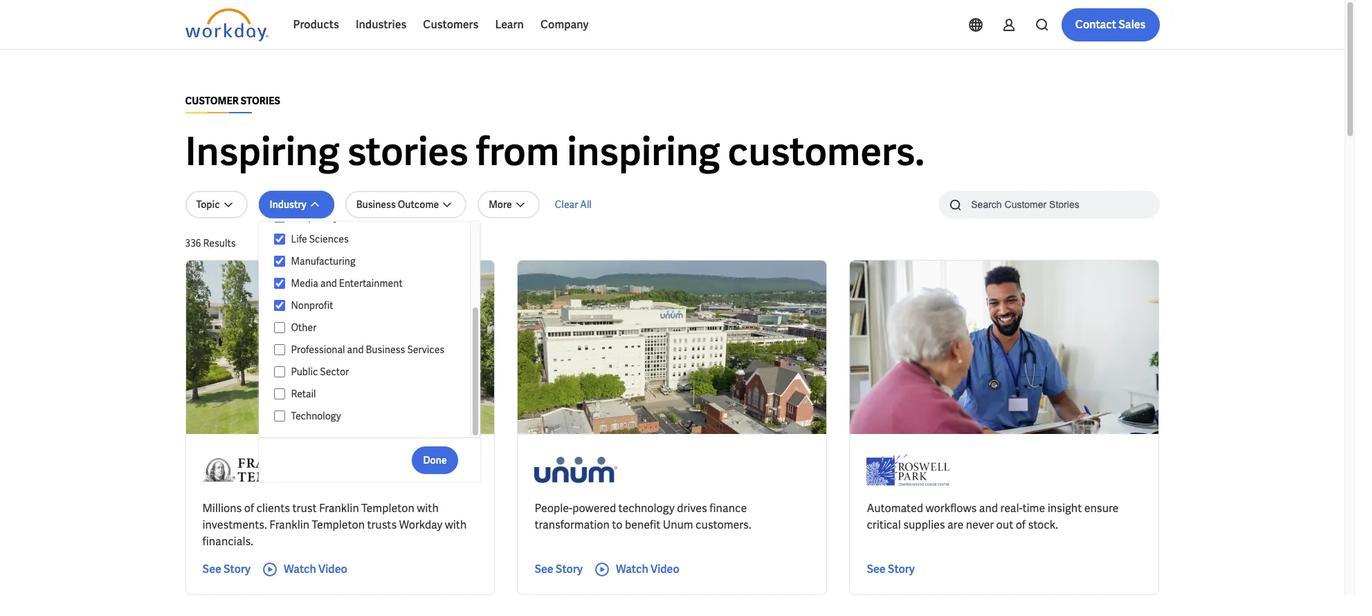 Task type: locate. For each thing, give the bounding box(es) containing it.
2 see story link from the left
[[535, 562, 583, 579]]

see story link down financials.
[[202, 562, 251, 579]]

stories
[[241, 95, 280, 107]]

templeton down trust
[[312, 518, 365, 533]]

and
[[320, 278, 337, 290], [347, 344, 364, 356], [979, 502, 998, 516]]

and up never
[[979, 502, 998, 516]]

see story
[[202, 563, 251, 577], [535, 563, 583, 577], [867, 563, 915, 577]]

0 horizontal spatial see story link
[[202, 562, 251, 579]]

franklin templeton companies, llc image
[[202, 451, 324, 490]]

clear
[[555, 199, 578, 211]]

see story down financials.
[[202, 563, 251, 577]]

professional and business services link
[[285, 342, 457, 359]]

0 horizontal spatial franklin
[[269, 518, 309, 533]]

of inside "automated workflows and real-time insight ensure critical supplies are never out of stock."
[[1016, 518, 1026, 533]]

1 watch video from the left
[[284, 563, 347, 577]]

1 horizontal spatial watch video link
[[594, 562, 679, 579]]

see down critical
[[867, 563, 886, 577]]

hospitality
[[291, 211, 338, 224]]

see for people-powered technology drives finance transformation to benefit unum customers.
[[535, 563, 553, 577]]

story down critical
[[888, 563, 915, 577]]

supplies
[[903, 518, 945, 533]]

business
[[356, 199, 396, 211], [366, 344, 405, 356]]

watch video link
[[262, 562, 347, 579], [594, 562, 679, 579]]

people-powered technology drives finance transformation to benefit unum customers.
[[535, 502, 751, 533]]

1 vertical spatial customers.
[[696, 518, 751, 533]]

see for millions of clients trust franklin templeton with investments. franklin templeton trusts workday with financials.
[[202, 563, 221, 577]]

contact sales
[[1075, 17, 1146, 32]]

2 see from the left
[[535, 563, 553, 577]]

0 vertical spatial templeton
[[361, 502, 414, 516]]

story down transformation
[[556, 563, 583, 577]]

watch down millions of clients trust franklin templeton with investments. franklin templeton trusts workday with financials.
[[284, 563, 316, 577]]

retail
[[291, 388, 316, 401]]

1 horizontal spatial story
[[556, 563, 583, 577]]

2 video from the left
[[651, 563, 679, 577]]

powered
[[573, 502, 616, 516]]

0 horizontal spatial see story
[[202, 563, 251, 577]]

of
[[244, 502, 254, 516], [1016, 518, 1026, 533]]

customers button
[[415, 8, 487, 42]]

None checkbox
[[274, 211, 285, 224], [274, 233, 285, 246], [274, 255, 285, 268], [274, 300, 285, 312], [274, 344, 285, 356], [274, 366, 285, 379], [274, 410, 285, 423], [274, 211, 285, 224], [274, 233, 285, 246], [274, 255, 285, 268], [274, 300, 285, 312], [274, 344, 285, 356], [274, 366, 285, 379], [274, 410, 285, 423]]

products button
[[285, 8, 347, 42]]

professional and business services
[[291, 344, 445, 356]]

done
[[423, 454, 447, 467]]

watch video for franklin
[[284, 563, 347, 577]]

watch video link down millions of clients trust franklin templeton with investments. franklin templeton trusts workday with financials.
[[262, 562, 347, 579]]

watch video down benefit
[[616, 563, 679, 577]]

story for people-powered technology drives finance transformation to benefit unum customers.
[[556, 563, 583, 577]]

story
[[223, 563, 251, 577], [556, 563, 583, 577], [888, 563, 915, 577]]

watch video down millions of clients trust franklin templeton with investments. franklin templeton trusts workday with financials.
[[284, 563, 347, 577]]

0 horizontal spatial and
[[320, 278, 337, 290]]

unum image
[[535, 451, 618, 490]]

3 see story from the left
[[867, 563, 915, 577]]

and down manufacturing in the left top of the page
[[320, 278, 337, 290]]

templeton up trusts
[[361, 502, 414, 516]]

watch video link for unum
[[594, 562, 679, 579]]

1 horizontal spatial with
[[445, 518, 467, 533]]

business up life sciences link
[[356, 199, 396, 211]]

contact sales link
[[1062, 8, 1160, 42]]

1 see from the left
[[202, 563, 221, 577]]

done button
[[412, 447, 458, 474]]

video
[[318, 563, 347, 577], [651, 563, 679, 577]]

0 horizontal spatial see
[[202, 563, 221, 577]]

video down millions of clients trust franklin templeton with investments. franklin templeton trusts workday with financials.
[[318, 563, 347, 577]]

see story link down transformation
[[535, 562, 583, 579]]

0 horizontal spatial watch video
[[284, 563, 347, 577]]

1 vertical spatial and
[[347, 344, 364, 356]]

2 horizontal spatial see
[[867, 563, 886, 577]]

of up investments.
[[244, 502, 254, 516]]

technology
[[291, 410, 341, 423]]

1 horizontal spatial see story link
[[535, 562, 583, 579]]

2 watch video from the left
[[616, 563, 679, 577]]

with right workday
[[445, 518, 467, 533]]

1 horizontal spatial video
[[651, 563, 679, 577]]

1 vertical spatial with
[[445, 518, 467, 533]]

trust
[[292, 502, 317, 516]]

1 horizontal spatial and
[[347, 344, 364, 356]]

media
[[291, 278, 318, 290]]

see story for millions of clients trust franklin templeton with investments. franklin templeton trusts workday with financials.
[[202, 563, 251, 577]]

0 horizontal spatial watch
[[284, 563, 316, 577]]

roswell park comprehensive cancer center (roswell park cancer institute) image
[[867, 451, 950, 490]]

see story link for millions of clients trust franklin templeton with investments. franklin templeton trusts workday with financials.
[[202, 562, 251, 579]]

2 horizontal spatial and
[[979, 502, 998, 516]]

video down unum
[[651, 563, 679, 577]]

1 vertical spatial of
[[1016, 518, 1026, 533]]

1 horizontal spatial see story
[[535, 563, 583, 577]]

millions
[[202, 502, 242, 516]]

customers
[[423, 17, 479, 32]]

are
[[948, 518, 964, 533]]

1 horizontal spatial see
[[535, 563, 553, 577]]

watch down benefit
[[616, 563, 648, 577]]

1 story from the left
[[223, 563, 251, 577]]

industries button
[[347, 8, 415, 42]]

None checkbox
[[274, 278, 285, 290], [274, 322, 285, 334], [274, 388, 285, 401], [274, 278, 285, 290], [274, 322, 285, 334], [274, 388, 285, 401]]

of right "out" at the right bottom
[[1016, 518, 1026, 533]]

templeton
[[361, 502, 414, 516], [312, 518, 365, 533]]

business outcome
[[356, 199, 439, 211]]

0 vertical spatial business
[[356, 199, 396, 211]]

0 horizontal spatial watch video link
[[262, 562, 347, 579]]

see story down transformation
[[535, 563, 583, 577]]

watch
[[284, 563, 316, 577], [616, 563, 648, 577]]

story down financials.
[[223, 563, 251, 577]]

2 story from the left
[[556, 563, 583, 577]]

0 horizontal spatial of
[[244, 502, 254, 516]]

industry
[[270, 199, 306, 211]]

out
[[996, 518, 1013, 533]]

see story down critical
[[867, 563, 915, 577]]

life
[[291, 233, 307, 246]]

company button
[[532, 8, 597, 42]]

video for franklin
[[318, 563, 347, 577]]

with
[[417, 502, 439, 516], [445, 518, 467, 533]]

1 video from the left
[[318, 563, 347, 577]]

see story link
[[202, 562, 251, 579], [535, 562, 583, 579], [867, 562, 915, 579]]

0 vertical spatial and
[[320, 278, 337, 290]]

see down financials.
[[202, 563, 221, 577]]

1 see story link from the left
[[202, 562, 251, 579]]

2 watch video link from the left
[[594, 562, 679, 579]]

other
[[291, 322, 317, 334]]

2 see story from the left
[[535, 563, 583, 577]]

inspiring stories from inspiring customers.
[[185, 127, 925, 177]]

business up public sector "link"
[[366, 344, 405, 356]]

1 horizontal spatial watch video
[[616, 563, 679, 577]]

1 watch video link from the left
[[262, 562, 347, 579]]

nonprofit
[[291, 300, 333, 312]]

life sciences link
[[285, 231, 457, 248]]

see down transformation
[[535, 563, 553, 577]]

2 horizontal spatial see story
[[867, 563, 915, 577]]

to
[[612, 518, 623, 533]]

customers.
[[728, 127, 925, 177], [696, 518, 751, 533]]

1 horizontal spatial watch
[[616, 563, 648, 577]]

2 watch from the left
[[616, 563, 648, 577]]

0 vertical spatial of
[[244, 502, 254, 516]]

2 vertical spatial and
[[979, 502, 998, 516]]

customer
[[185, 95, 239, 107]]

topic
[[196, 199, 220, 211]]

trusts
[[367, 518, 397, 533]]

1 horizontal spatial of
[[1016, 518, 1026, 533]]

watch video link down benefit
[[594, 562, 679, 579]]

see story link down critical
[[867, 562, 915, 579]]

336 results
[[185, 237, 236, 250]]

0 horizontal spatial video
[[318, 563, 347, 577]]

outcome
[[398, 199, 439, 211]]

2 horizontal spatial story
[[888, 563, 915, 577]]

with up workday
[[417, 502, 439, 516]]

inspiring
[[567, 127, 720, 177]]

watch for unum
[[616, 563, 648, 577]]

2 horizontal spatial see story link
[[867, 562, 915, 579]]

see
[[202, 563, 221, 577], [535, 563, 553, 577], [867, 563, 886, 577]]

1 watch from the left
[[284, 563, 316, 577]]

learn button
[[487, 8, 532, 42]]

1 see story from the left
[[202, 563, 251, 577]]

0 horizontal spatial story
[[223, 563, 251, 577]]

manufacturing
[[291, 255, 356, 268]]

franklin down trust
[[269, 518, 309, 533]]

public sector
[[291, 366, 349, 379]]

0 vertical spatial with
[[417, 502, 439, 516]]

retail link
[[285, 386, 457, 403]]

customers. inside people-powered technology drives finance transformation to benefit unum customers.
[[696, 518, 751, 533]]

sector
[[320, 366, 349, 379]]

and up public sector "link"
[[347, 344, 364, 356]]

drives
[[677, 502, 707, 516]]

financials.
[[202, 535, 253, 550]]

0 vertical spatial franklin
[[319, 502, 359, 516]]

workflows
[[926, 502, 977, 516]]

insight
[[1048, 502, 1082, 516]]

franklin right trust
[[319, 502, 359, 516]]



Task type: vqa. For each thing, say whether or not it's contained in the screenshot.
Millions of clients trust Franklin Templeton with investments. Franklin Templeton trusts Workday with financials. 'See'
yes



Task type: describe. For each thing, give the bounding box(es) containing it.
of inside millions of clients trust franklin templeton with investments. franklin templeton trusts workday with financials.
[[244, 502, 254, 516]]

business inside button
[[356, 199, 396, 211]]

0 vertical spatial customers.
[[728, 127, 925, 177]]

stock.
[[1028, 518, 1058, 533]]

336
[[185, 237, 201, 250]]

see story link for people-powered technology drives finance transformation to benefit unum customers.
[[535, 562, 583, 579]]

sciences
[[309, 233, 349, 246]]

and for media
[[320, 278, 337, 290]]

3 story from the left
[[888, 563, 915, 577]]

public sector link
[[285, 364, 457, 381]]

see story for people-powered technology drives finance transformation to benefit unum customers.
[[535, 563, 583, 577]]

customer stories
[[185, 95, 280, 107]]

from
[[476, 127, 559, 177]]

clear all
[[555, 199, 592, 211]]

people-
[[535, 502, 573, 516]]

investments.
[[202, 518, 267, 533]]

results
[[203, 237, 236, 250]]

stories
[[347, 127, 468, 177]]

workday
[[399, 518, 442, 533]]

more
[[489, 199, 512, 211]]

industries
[[356, 17, 407, 32]]

inspiring
[[185, 127, 340, 177]]

1 vertical spatial franklin
[[269, 518, 309, 533]]

1 horizontal spatial franklin
[[319, 502, 359, 516]]

0 horizontal spatial with
[[417, 502, 439, 516]]

story for millions of clients trust franklin templeton with investments. franklin templeton trusts workday with financials.
[[223, 563, 251, 577]]

sales
[[1119, 17, 1146, 32]]

real-
[[1000, 502, 1023, 516]]

video for unum
[[651, 563, 679, 577]]

nonprofit link
[[285, 298, 457, 314]]

Search Customer Stories text field
[[963, 192, 1133, 217]]

never
[[966, 518, 994, 533]]

and inside "automated workflows and real-time insight ensure critical supplies are never out of stock."
[[979, 502, 998, 516]]

and for professional
[[347, 344, 364, 356]]

media and entertainment link
[[285, 275, 457, 292]]

learn
[[495, 17, 524, 32]]

products
[[293, 17, 339, 32]]

media and entertainment
[[291, 278, 403, 290]]

benefit
[[625, 518, 661, 533]]

unum
[[663, 518, 693, 533]]

professional
[[291, 344, 345, 356]]

technology
[[618, 502, 675, 516]]

contact
[[1075, 17, 1116, 32]]

more button
[[478, 191, 540, 219]]

automated workflows and real-time insight ensure critical supplies are never out of stock.
[[867, 502, 1119, 533]]

manufacturing link
[[285, 253, 457, 270]]

all
[[580, 199, 592, 211]]

company
[[541, 17, 589, 32]]

3 see from the left
[[867, 563, 886, 577]]

critical
[[867, 518, 901, 533]]

public
[[291, 366, 318, 379]]

services
[[407, 344, 445, 356]]

transformation
[[535, 518, 610, 533]]

industry button
[[259, 191, 334, 219]]

entertainment
[[339, 278, 403, 290]]

finance
[[710, 502, 747, 516]]

business outcome button
[[345, 191, 467, 219]]

clients
[[256, 502, 290, 516]]

life sciences
[[291, 233, 349, 246]]

millions of clients trust franklin templeton with investments. franklin templeton trusts workday with financials.
[[202, 502, 467, 550]]

1 vertical spatial business
[[366, 344, 405, 356]]

other link
[[285, 320, 457, 336]]

topic button
[[185, 191, 248, 219]]

time
[[1023, 502, 1045, 516]]

technology link
[[285, 408, 457, 425]]

hospitality link
[[285, 209, 457, 226]]

go to the homepage image
[[185, 8, 268, 42]]

watch video link for franklin
[[262, 562, 347, 579]]

ensure
[[1084, 502, 1119, 516]]

1 vertical spatial templeton
[[312, 518, 365, 533]]

3 see story link from the left
[[867, 562, 915, 579]]

clear all button
[[551, 191, 596, 219]]

watch video for unum
[[616, 563, 679, 577]]

watch for franklin
[[284, 563, 316, 577]]

automated
[[867, 502, 923, 516]]



